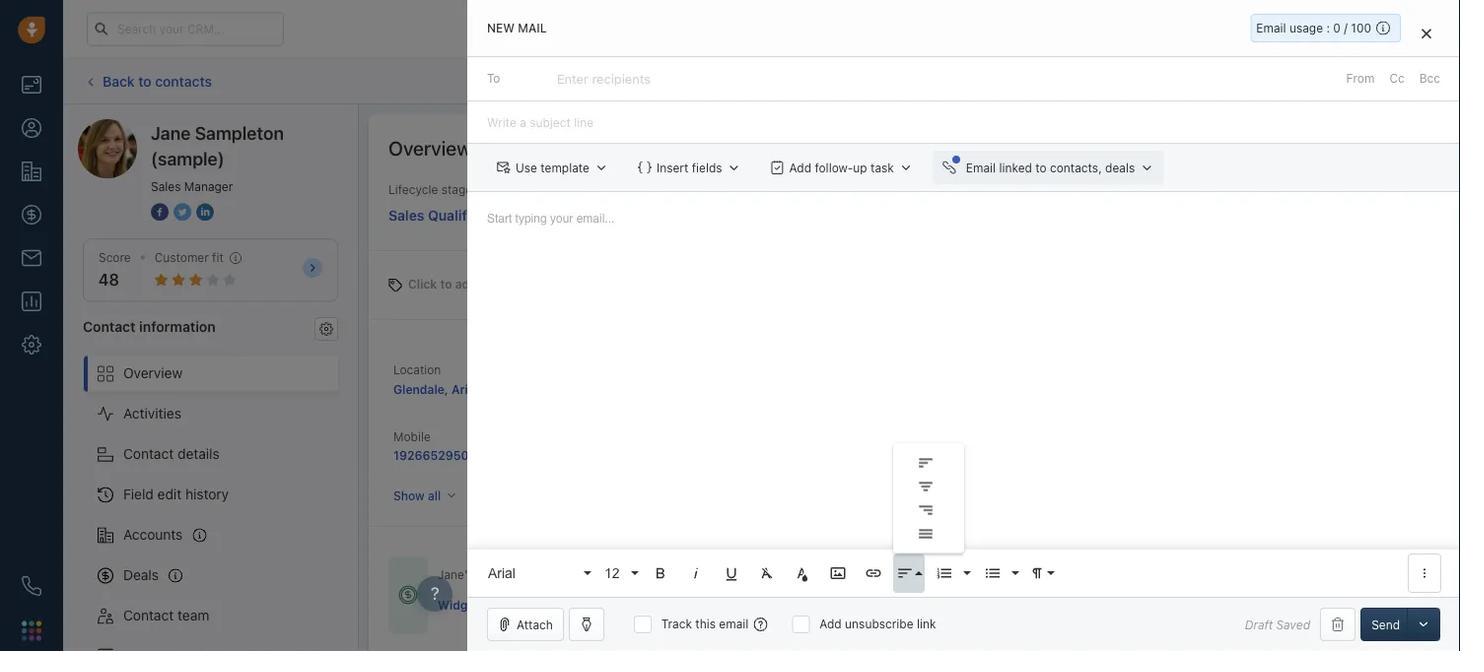 Task type: locate. For each thing, give the bounding box(es) containing it.
score
[[99, 251, 131, 265]]

add follow-up task
[[790, 161, 894, 175]]

0 horizontal spatial 12
[[604, 566, 620, 581]]

email image
[[1265, 21, 1279, 37]]

track
[[662, 618, 692, 632]]

0 vertical spatial contact
[[83, 318, 136, 335]]

1 vertical spatial 12
[[604, 566, 620, 581]]

add inside button
[[1303, 74, 1325, 88]]

add
[[455, 278, 477, 291]]

2 vertical spatial add
[[820, 618, 842, 632]]

usage
[[1290, 21, 1323, 35]]

add left 'deal'
[[1303, 74, 1325, 88]]

email
[[1257, 21, 1287, 35], [966, 161, 996, 175]]

insert fields button
[[628, 151, 751, 185]]

overview up lifecycle stage at the left of page
[[389, 136, 472, 159]]

contact down 48 button on the top left
[[83, 318, 136, 335]]

1 vertical spatial days
[[1107, 597, 1133, 611]]

0 horizontal spatial days
[[902, 449, 929, 463]]

2 horizontal spatial add
[[1303, 74, 1325, 88]]

dialog
[[467, 0, 1461, 652]]

0 horizontal spatial to
[[138, 73, 152, 89]]

overview
[[389, 136, 472, 159], [123, 365, 183, 382]]

link
[[917, 618, 936, 632]]

0 vertical spatial days
[[902, 449, 929, 463]]

contact details
[[123, 446, 220, 463]]

new left "mail"
[[487, 21, 515, 35]]

saved
[[1277, 618, 1311, 632]]

customize overview button
[[1279, 134, 1431, 162]]

days right 3
[[1107, 597, 1133, 611]]

0 vertical spatial 12
[[885, 449, 898, 463]]

1 horizontal spatial new
[[846, 598, 871, 612]]

accounts
[[123, 527, 183, 543]]

close image
[[1422, 28, 1432, 39]]

email left linked
[[966, 161, 996, 175]]

1 vertical spatial to
[[1036, 161, 1047, 175]]

jane sampleton (sample)
[[151, 122, 284, 169]]

email inside button
[[966, 161, 996, 175]]

email linked to contacts, deals button
[[933, 151, 1164, 185]]

ago
[[932, 449, 954, 463]]

row
[[438, 585, 1244, 626]]

in
[[1084, 597, 1093, 611]]

qualified
[[428, 207, 488, 224]]

0 vertical spatial (sample)
[[151, 148, 225, 169]]

contact information
[[83, 318, 216, 335]]

0 horizontal spatial (sample)
[[151, 148, 225, 169]]

0 horizontal spatial new
[[487, 21, 515, 35]]

deals
[[1106, 161, 1135, 175], [509, 569, 538, 582]]

1 horizontal spatial sales
[[389, 207, 424, 224]]

$
[[640, 598, 648, 612]]

0 vertical spatial deals
[[1106, 161, 1135, 175]]

lifecycle
[[389, 183, 438, 197]]

sales
[[151, 179, 181, 193], [389, 207, 424, 224]]

back to contacts link
[[83, 66, 213, 97]]

0 vertical spatial sales
[[151, 179, 181, 193]]

(sample) inside "row"
[[504, 598, 555, 612]]

to
[[138, 73, 152, 89], [1036, 161, 1047, 175], [440, 278, 452, 291]]

1 horizontal spatial to
[[440, 278, 452, 291]]

activities
[[123, 406, 181, 422]]

0 vertical spatial to
[[138, 73, 152, 89]]

to right linked
[[1036, 161, 1047, 175]]

2 horizontal spatial to
[[1036, 161, 1047, 175]]

contact down activities
[[123, 446, 174, 463]]

contact for contact team
[[123, 608, 174, 624]]

customize
[[1308, 141, 1367, 155]]

email left "usage"
[[1257, 21, 1287, 35]]

0 vertical spatial email
[[1257, 21, 1287, 35]]

1 vertical spatial email
[[966, 161, 996, 175]]

0 horizontal spatial add
[[790, 161, 812, 175]]

48
[[99, 271, 119, 290]]

bcc
[[1420, 72, 1441, 85]]

0 horizontal spatial sales
[[151, 179, 181, 193]]

48 button
[[99, 271, 119, 290]]

(sample) up sales manager
[[151, 148, 225, 169]]

12 down created
[[885, 449, 898, 463]]

1 horizontal spatial (sample)
[[504, 598, 555, 612]]

linked
[[999, 161, 1032, 175]]

insert
[[657, 161, 689, 175]]

Enter recipients text field
[[557, 63, 655, 95]]

19266529503
[[393, 449, 477, 463]]

to left add
[[440, 278, 452, 291]]

12 button
[[598, 554, 641, 594]]

draft saved
[[1245, 618, 1311, 632]]

0 horizontal spatial overview
[[123, 365, 183, 382]]

1 vertical spatial new
[[846, 598, 871, 612]]

add for add follow-up task
[[790, 161, 812, 175]]

contact for contact details
[[123, 446, 174, 463]]

align justify image
[[917, 526, 935, 543]]

add
[[1303, 74, 1325, 88], [790, 161, 812, 175], [820, 618, 842, 632]]

1 vertical spatial add
[[790, 161, 812, 175]]

1 horizontal spatial days
[[1107, 597, 1133, 611]]

closes in 3 days
[[1043, 597, 1133, 611]]

field edit history
[[123, 487, 229, 503]]

up
[[853, 161, 868, 175]]

1 horizontal spatial add
[[820, 618, 842, 632]]

add left unsubscribe
[[820, 618, 842, 632]]

linkedin circled image
[[196, 201, 214, 222]]

0 horizontal spatial email
[[966, 161, 996, 175]]

customer fit
[[155, 251, 224, 265]]

email
[[719, 618, 749, 632]]

1 horizontal spatial email
[[1257, 21, 1287, 35]]

tags
[[480, 278, 506, 291]]

1 vertical spatial (sample)
[[504, 598, 555, 612]]

(sample) inside jane sampleton (sample)
[[151, 148, 225, 169]]

back to contacts
[[103, 73, 212, 89]]

(sample)
[[151, 148, 225, 169], [504, 598, 555, 612]]

use template
[[516, 161, 590, 175]]

add deal
[[1303, 74, 1352, 88]]

1 vertical spatial sales
[[389, 207, 424, 224]]

dialog containing arial
[[467, 0, 1461, 652]]

0 horizontal spatial deals
[[509, 569, 538, 582]]

glendale,
[[393, 383, 448, 396]]

2 vertical spatial contact
[[123, 608, 174, 624]]

/
[[1344, 21, 1348, 35]]

paragraph format image
[[1029, 565, 1046, 583]]

new for new
[[846, 598, 871, 612]]

freshworks switcher image
[[22, 622, 41, 641]]

deals right contacts,
[[1106, 161, 1135, 175]]

deals inside email linked to contacts, deals button
[[1106, 161, 1135, 175]]

days inside "created at 12 days ago"
[[902, 449, 929, 463]]

add unsubscribe link
[[820, 618, 936, 632]]

to right the back
[[138, 73, 152, 89]]

application
[[467, 192, 1461, 652]]

unsubscribe
[[845, 618, 914, 632]]

use template button
[[487, 151, 618, 185]]

days down created
[[902, 449, 929, 463]]

3
[[1097, 597, 1104, 611]]

1 vertical spatial overview
[[123, 365, 183, 382]]

task
[[871, 161, 894, 175]]

2 vertical spatial to
[[440, 278, 452, 291]]

1 horizontal spatial deals
[[1106, 161, 1135, 175]]

phone element
[[12, 567, 51, 606]]

sales up facebook circled image
[[151, 179, 181, 193]]

0 vertical spatial new
[[487, 21, 515, 35]]

new up add unsubscribe link
[[846, 598, 871, 612]]

sales down lifecycle
[[389, 207, 424, 224]]

italic (⌘i) image
[[687, 565, 705, 583]]

0 vertical spatial overview
[[389, 136, 472, 159]]

(sample) up attach
[[504, 598, 555, 612]]

team
[[178, 608, 209, 624]]

details
[[178, 446, 220, 463]]

contact down the deals
[[123, 608, 174, 624]]

overview
[[1371, 141, 1420, 155]]

days for 12
[[902, 449, 929, 463]]

days
[[902, 449, 929, 463], [1107, 597, 1133, 611]]

1 vertical spatial contact
[[123, 446, 174, 463]]

Write a subject line text field
[[467, 102, 1461, 143]]

deals right the 'open'
[[509, 569, 538, 582]]

1 horizontal spatial 12
[[885, 449, 898, 463]]

mobile
[[393, 430, 431, 444]]

align right image
[[917, 502, 935, 520]]

text color image
[[794, 565, 812, 583]]

add deal button
[[1273, 65, 1362, 98]]

0 vertical spatial add
[[1303, 74, 1325, 88]]

12
[[885, 449, 898, 463], [604, 566, 620, 581]]

email usage : 0 / 100
[[1257, 21, 1372, 35]]

add left 'follow-'
[[790, 161, 812, 175]]

customer
[[155, 251, 209, 265]]

12 right arial dropdown button
[[604, 566, 620, 581]]

overview up activities
[[123, 365, 183, 382]]

mng settings image
[[320, 322, 333, 336]]

to for click to add tags
[[440, 278, 452, 291]]



Task type: describe. For each thing, give the bounding box(es) containing it.
100
[[1351, 21, 1372, 35]]

open
[[477, 569, 505, 582]]

use
[[516, 161, 537, 175]]

email for email usage : 0 / 100
[[1257, 21, 1287, 35]]

sales qualified lead link
[[389, 198, 540, 226]]

underline (⌘u) image
[[723, 565, 741, 583]]

contacts,
[[1050, 161, 1102, 175]]

container_wx8msf4aqz5i3rn1 image
[[398, 586, 418, 606]]

show
[[393, 489, 425, 503]]

closes
[[1043, 597, 1080, 611]]

created at 12 days ago
[[885, 430, 954, 463]]

deals
[[123, 568, 159, 584]]

at
[[933, 430, 944, 444]]

click
[[408, 278, 437, 291]]

send button
[[1361, 608, 1411, 642]]

1 vertical spatial deals
[[509, 569, 538, 582]]

facebook circled image
[[151, 201, 169, 222]]

twitter circled image
[[174, 201, 191, 222]]

widgetz.io (sample) link
[[438, 596, 555, 613]]

align left image
[[917, 455, 935, 472]]

send
[[1372, 618, 1400, 632]]

jane
[[151, 122, 191, 143]]

mobile 19266529503
[[393, 430, 477, 463]]

click to add tags
[[408, 278, 506, 291]]

0
[[1334, 21, 1341, 35]]

deal
[[1328, 74, 1352, 88]]

add for add unsubscribe link
[[820, 618, 842, 632]]

manager
[[184, 179, 233, 193]]

attach
[[517, 618, 553, 632]]

this
[[696, 618, 716, 632]]

contacts
[[155, 73, 212, 89]]

location
[[393, 363, 441, 377]]

all
[[428, 489, 441, 503]]

unordered list image
[[984, 565, 1002, 583]]

template
[[541, 161, 590, 175]]

12 inside 12 'popup button'
[[604, 566, 620, 581]]

row containing closes in 3 days
[[438, 585, 1244, 626]]

to inside button
[[1036, 161, 1047, 175]]

attach button
[[487, 608, 564, 642]]

sampleton
[[195, 122, 284, 143]]

sales qualified lead
[[389, 207, 523, 224]]

1 horizontal spatial overview
[[389, 136, 472, 159]]

to for back to contacts
[[138, 73, 152, 89]]

sales manager
[[151, 179, 233, 193]]

$ 5,600
[[640, 598, 685, 612]]

phone image
[[22, 577, 41, 597]]

edit
[[157, 487, 182, 503]]

email linked to contacts, deals
[[966, 161, 1135, 175]]

arial button
[[481, 554, 594, 594]]

status
[[586, 183, 622, 197]]

draft
[[1245, 618, 1273, 632]]

new for new mail
[[487, 21, 515, 35]]

lifecycle stage
[[389, 183, 472, 197]]

sales for sales qualified lead
[[389, 207, 424, 224]]

usa
[[503, 383, 528, 396]]

score 48
[[99, 251, 131, 290]]

information
[[139, 318, 216, 335]]

follow-
[[815, 161, 853, 175]]

add for add deal
[[1303, 74, 1325, 88]]

back
[[103, 73, 135, 89]]

insert fields
[[657, 161, 722, 175]]

location glendale, arizona, usa
[[393, 363, 528, 396]]

widgetz.io
[[438, 598, 500, 612]]

align center image
[[917, 478, 935, 496]]

to
[[487, 72, 500, 85]]

clear formatting image
[[758, 565, 776, 583]]

email for email linked to contacts, deals
[[966, 161, 996, 175]]

contact team
[[123, 608, 209, 624]]

history
[[185, 487, 229, 503]]

jane's open deals
[[438, 569, 538, 582]]

stage
[[441, 183, 472, 197]]

track this email
[[662, 618, 749, 632]]

12 inside "created at 12 days ago"
[[885, 449, 898, 463]]

5,600
[[651, 598, 685, 612]]

days for 3
[[1107, 597, 1133, 611]]

fields
[[692, 161, 722, 175]]

application containing arial
[[467, 192, 1461, 652]]

new mail
[[487, 21, 547, 35]]

19266529503 link
[[393, 449, 477, 463]]

cc
[[1390, 72, 1405, 85]]

jane's
[[438, 569, 474, 582]]

Search your CRM... text field
[[87, 12, 284, 46]]

:
[[1327, 21, 1330, 35]]

arizona,
[[452, 383, 500, 396]]

from
[[1347, 72, 1375, 85]]

contact for contact information
[[83, 318, 136, 335]]

insert image (⌘p) image
[[829, 565, 847, 583]]

created
[[885, 430, 930, 444]]

insert link (⌘k) image
[[865, 565, 883, 583]]

widgetz.io (sample)
[[438, 598, 555, 612]]

sales for sales manager
[[151, 179, 181, 193]]

fit
[[212, 251, 224, 265]]



Task type: vqa. For each thing, say whether or not it's contained in the screenshot.
'days' to the top
yes



